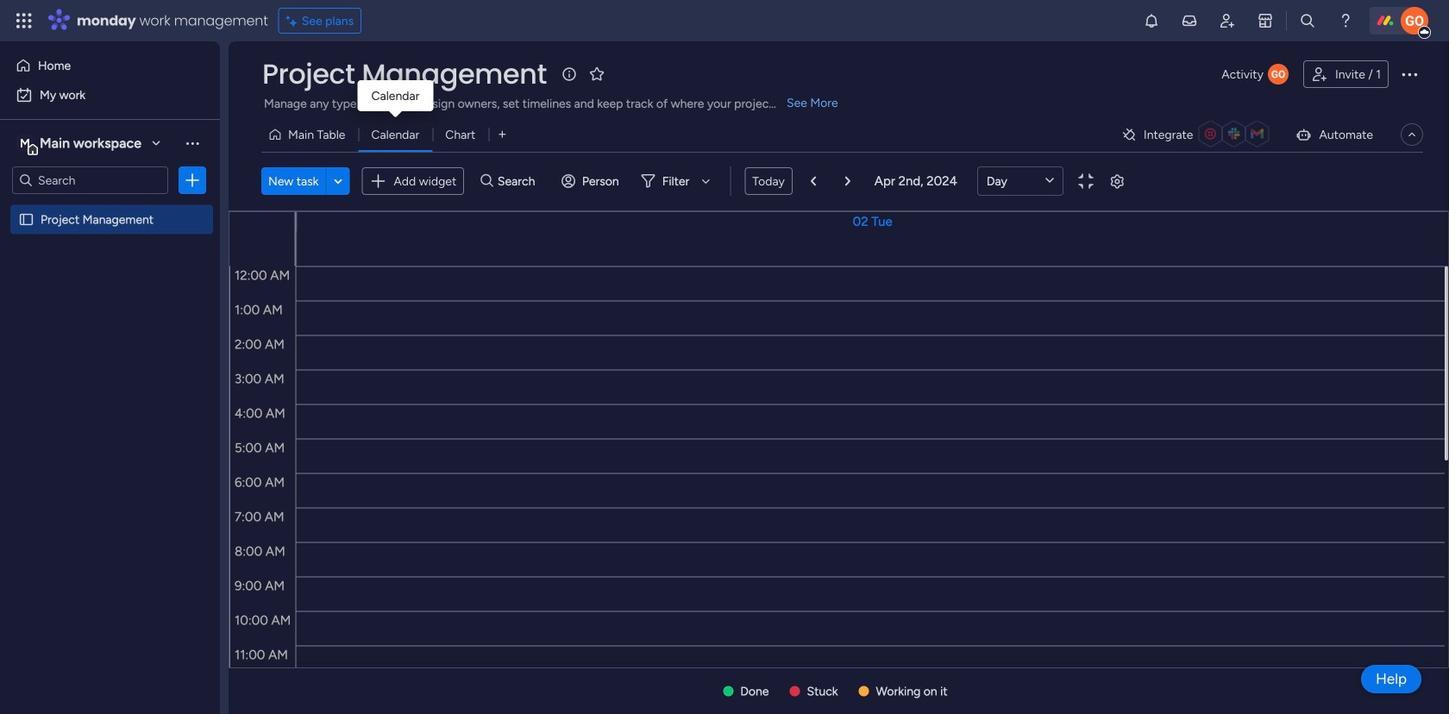 Task type: vqa. For each thing, say whether or not it's contained in the screenshot.
Sort popup button at the top
no



Task type: locate. For each thing, give the bounding box(es) containing it.
search everything image
[[1299, 12, 1317, 29]]

2 vertical spatial option
[[0, 204, 220, 208]]

invite members image
[[1219, 12, 1236, 29]]

options image
[[1399, 64, 1420, 85]]

list box
[[0, 201, 220, 467]]

board activity image
[[1268, 64, 1289, 85]]

workspace options image
[[184, 134, 201, 152]]

add to favorites image
[[588, 65, 606, 82]]

options image
[[184, 172, 201, 189]]

option
[[10, 52, 210, 79], [10, 81, 210, 109], [0, 204, 220, 208]]

notifications image
[[1143, 12, 1160, 29]]

see plans image
[[286, 11, 302, 30]]

None field
[[258, 56, 551, 92]]

help image
[[1337, 12, 1355, 29]]

update feed image
[[1181, 12, 1198, 29]]

angle down image
[[334, 175, 342, 188]]

select product image
[[16, 12, 33, 29]]



Task type: describe. For each thing, give the bounding box(es) containing it.
show board description image
[[559, 66, 580, 83]]

add view image
[[499, 128, 506, 141]]

Search in workspace field
[[36, 170, 144, 190]]

1 vertical spatial option
[[10, 81, 210, 109]]

0 vertical spatial option
[[10, 52, 210, 79]]

arrow down image
[[696, 171, 716, 192]]

list arrow image
[[811, 176, 816, 187]]

Search field
[[493, 169, 545, 193]]

collapse board header image
[[1406, 128, 1419, 142]]

v2 search image
[[481, 171, 493, 191]]

monday marketplace image
[[1257, 12, 1274, 29]]

workspace image
[[16, 134, 34, 153]]

gary orlando image
[[1401, 7, 1429, 35]]

list arrow image
[[845, 176, 851, 187]]

public board image
[[18, 211, 35, 228]]

workspace selection element
[[16, 133, 144, 155]]



